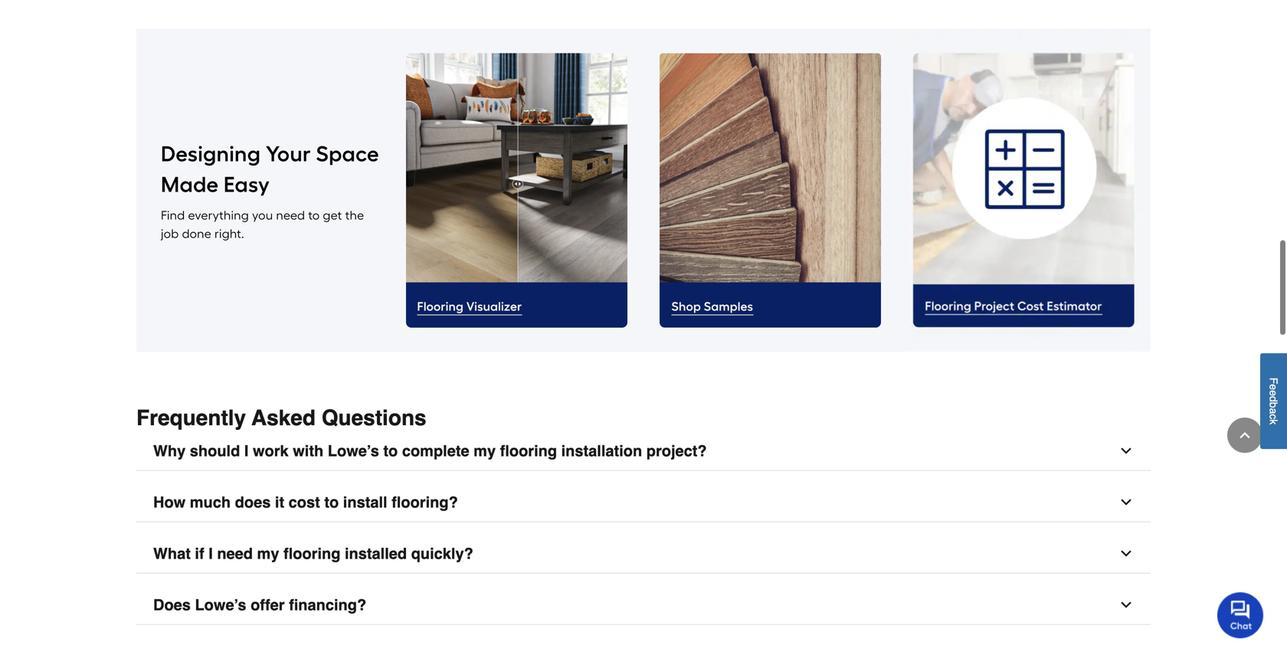 Task type: vqa. For each thing, say whether or not it's contained in the screenshot.
Discover similar items heading
no



Task type: locate. For each thing, give the bounding box(es) containing it.
1 e from the top
[[1268, 384, 1280, 390]]

0 vertical spatial lowe's
[[328, 442, 379, 460]]

e up d
[[1268, 384, 1280, 390]]

1 horizontal spatial lowe's
[[328, 442, 379, 460]]

3 chevron down image from the top
[[1119, 546, 1134, 561]]

to down 'questions'
[[384, 442, 398, 460]]

frequently
[[136, 406, 246, 430]]

offer
[[251, 596, 285, 614]]

i
[[244, 442, 249, 460], [209, 545, 213, 563]]

chevron down image for how much does it cost to install flooring?
[[1119, 495, 1134, 510]]

need
[[217, 545, 253, 563]]

flooring
[[500, 442, 557, 460], [284, 545, 341, 563]]

0 horizontal spatial lowe's
[[195, 596, 246, 614]]

0 horizontal spatial my
[[257, 545, 279, 563]]

chevron down image inside why should i work with lowe's to complete my flooring installation project? button
[[1119, 443, 1134, 459]]

what if i need my flooring installed quickly?
[[153, 545, 474, 563]]

1 vertical spatial chevron down image
[[1119, 495, 1134, 510]]

my
[[474, 442, 496, 460], [257, 545, 279, 563]]

lowe's
[[328, 442, 379, 460], [195, 596, 246, 614]]

1 horizontal spatial to
[[384, 442, 398, 460]]

1 chevron down image from the top
[[1119, 443, 1134, 459]]

1 horizontal spatial my
[[474, 442, 496, 460]]

what
[[153, 545, 191, 563]]

frequently asked questions
[[136, 406, 427, 430]]

f
[[1268, 378, 1280, 384]]

does
[[153, 596, 191, 614]]

why
[[153, 442, 186, 460]]

k
[[1268, 420, 1280, 425]]

chevron down image for why should i work with lowe's to complete my flooring installation project?
[[1119, 443, 1134, 459]]

1 horizontal spatial flooring
[[500, 442, 557, 460]]

0 horizontal spatial i
[[209, 545, 213, 563]]

chevron down image inside what if i need my flooring installed quickly? button
[[1119, 546, 1134, 561]]

0 vertical spatial flooring
[[500, 442, 557, 460]]

how much does it cost to install flooring?
[[153, 494, 458, 511]]

1 vertical spatial flooring
[[284, 545, 341, 563]]

to right cost at the bottom of page
[[324, 494, 339, 511]]

0 vertical spatial chevron down image
[[1119, 443, 1134, 459]]

0 vertical spatial i
[[244, 442, 249, 460]]

flooring?
[[392, 494, 458, 511]]

cost
[[289, 494, 320, 511]]

i right if
[[209, 545, 213, 563]]

1 vertical spatial lowe's
[[195, 596, 246, 614]]

2 chevron down image from the top
[[1119, 495, 1134, 510]]

lowe's left offer
[[195, 596, 246, 614]]

quickly?
[[411, 545, 474, 563]]

does
[[235, 494, 271, 511]]

i left "work"
[[244, 442, 249, 460]]

f e e d b a c k button
[[1261, 353, 1288, 449]]

asked
[[252, 406, 316, 430]]

work
[[253, 442, 289, 460]]

i for should
[[244, 442, 249, 460]]

0 vertical spatial to
[[384, 442, 398, 460]]

1 vertical spatial to
[[324, 494, 339, 511]]

to
[[384, 442, 398, 460], [324, 494, 339, 511]]

0 vertical spatial my
[[474, 442, 496, 460]]

lowe's inside button
[[328, 442, 379, 460]]

how much does it cost to install flooring? button
[[136, 483, 1151, 522]]

my inside what if i need my flooring installed quickly? button
[[257, 545, 279, 563]]

my right need
[[257, 545, 279, 563]]

flooring left installation
[[500, 442, 557, 460]]

installation
[[561, 442, 642, 460]]

does lowe's offer financing? button
[[136, 586, 1151, 625]]

why should i work with lowe's to complete my flooring installation project?
[[153, 442, 707, 460]]

1 horizontal spatial i
[[244, 442, 249, 460]]

my right "complete"
[[474, 442, 496, 460]]

b
[[1268, 402, 1280, 408]]

f e e d b a c k
[[1268, 378, 1280, 425]]

with
[[293, 442, 324, 460]]

1 vertical spatial i
[[209, 545, 213, 563]]

chevron down image
[[1119, 443, 1134, 459], [1119, 495, 1134, 510], [1119, 546, 1134, 561]]

why should i work with lowe's to complete my flooring installation project? button
[[136, 432, 1151, 471]]

1 vertical spatial my
[[257, 545, 279, 563]]

my inside why should i work with lowe's to complete my flooring installation project? button
[[474, 442, 496, 460]]

d
[[1268, 396, 1280, 402]]

2 vertical spatial chevron down image
[[1119, 546, 1134, 561]]

financing?
[[289, 596, 366, 614]]

flooring down "how much does it cost to install flooring?" in the left of the page
[[284, 545, 341, 563]]

0 horizontal spatial to
[[324, 494, 339, 511]]

e
[[1268, 384, 1280, 390], [1268, 390, 1280, 396]]

complete
[[402, 442, 470, 460]]

flooring visualizer. image
[[390, 29, 644, 352]]

e up b
[[1268, 390, 1280, 396]]

chevron down image inside how much does it cost to install flooring? button
[[1119, 495, 1134, 510]]

lowe's down 'questions'
[[328, 442, 379, 460]]



Task type: describe. For each thing, give the bounding box(es) containing it.
lowe's inside button
[[195, 596, 246, 614]]

it
[[275, 494, 284, 511]]

2 e from the top
[[1268, 390, 1280, 396]]

does lowe's offer financing?
[[153, 596, 366, 614]]

a
[[1268, 408, 1280, 414]]

scroll to top element
[[1228, 418, 1263, 453]]

chevron down image for what if i need my flooring installed quickly?
[[1119, 546, 1134, 561]]

install
[[343, 494, 387, 511]]

chevron up image
[[1238, 428, 1253, 443]]

to inside button
[[324, 494, 339, 511]]

chat invite button image
[[1218, 592, 1265, 639]]

much
[[190, 494, 231, 511]]

chevron down image
[[1119, 597, 1134, 613]]

should
[[190, 442, 240, 460]]

designing your space made easy. find everything you need to get the job done right. image
[[136, 29, 390, 352]]

c
[[1268, 414, 1280, 420]]

project?
[[647, 442, 707, 460]]

what if i need my flooring installed quickly? button
[[136, 535, 1151, 574]]

shop samples. image
[[644, 29, 897, 352]]

flooring project cost estimator. image
[[897, 29, 1151, 352]]

if
[[195, 545, 204, 563]]

questions
[[322, 406, 427, 430]]

installed
[[345, 545, 407, 563]]

to inside button
[[384, 442, 398, 460]]

0 horizontal spatial flooring
[[284, 545, 341, 563]]

how
[[153, 494, 186, 511]]

i for if
[[209, 545, 213, 563]]



